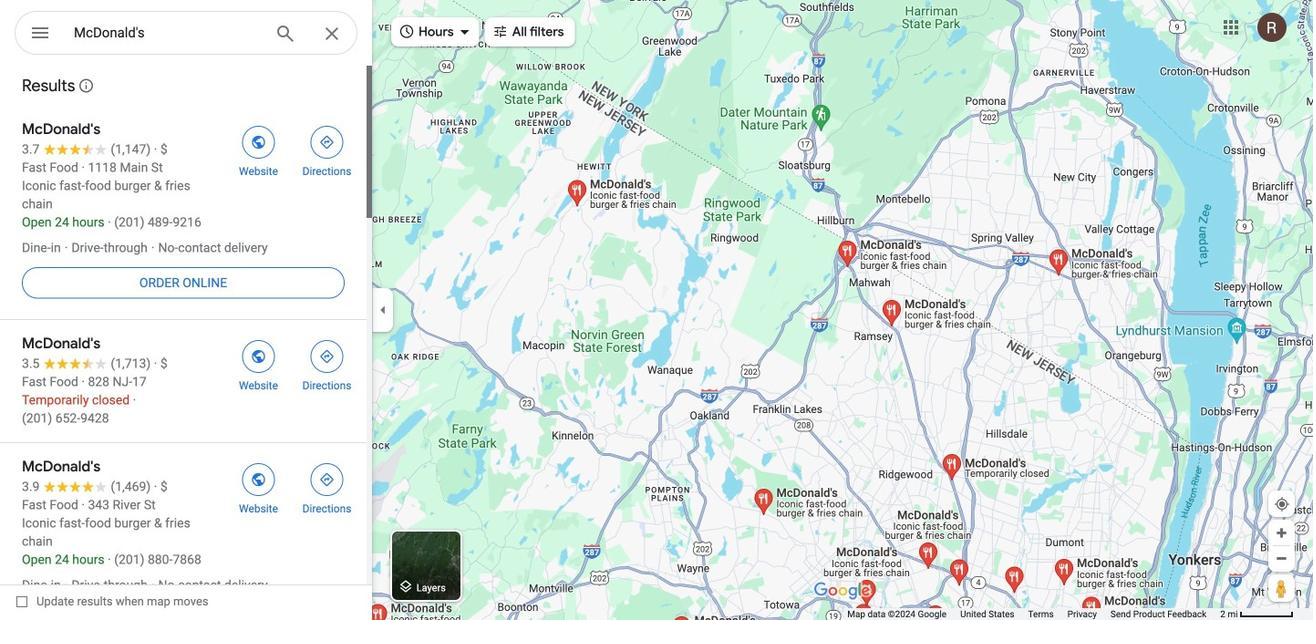 Task type: describe. For each thing, give the bounding box(es) containing it.
collapse side panel image
[[373, 300, 393, 320]]

none checkbox inside google maps element
[[16, 590, 208, 613]]

show street view coverage image
[[1268, 575, 1295, 602]]



Task type: vqa. For each thing, say whether or not it's contained in the screenshot.
National corresponding to Bundala
no



Task type: locate. For each thing, give the bounding box(es) containing it.
google account: ritika waknis  
(ritika.waknis@adept.ai) image
[[1258, 13, 1287, 42]]

google maps element
[[0, 0, 1313, 620]]

None search field
[[15, 11, 357, 61]]

results for mcdonald's feed
[[0, 64, 372, 620]]

zoom in image
[[1275, 526, 1289, 540]]

from your device image
[[1274, 496, 1290, 513]]

none search field inside google maps element
[[15, 11, 357, 61]]

none field inside search box
[[74, 22, 260, 44]]

None checkbox
[[16, 590, 208, 613]]

None field
[[74, 22, 260, 44]]

learn more about legal disclosure regarding public reviews on google maps image
[[78, 78, 94, 94]]

zoom out image
[[1275, 552, 1289, 565]]



